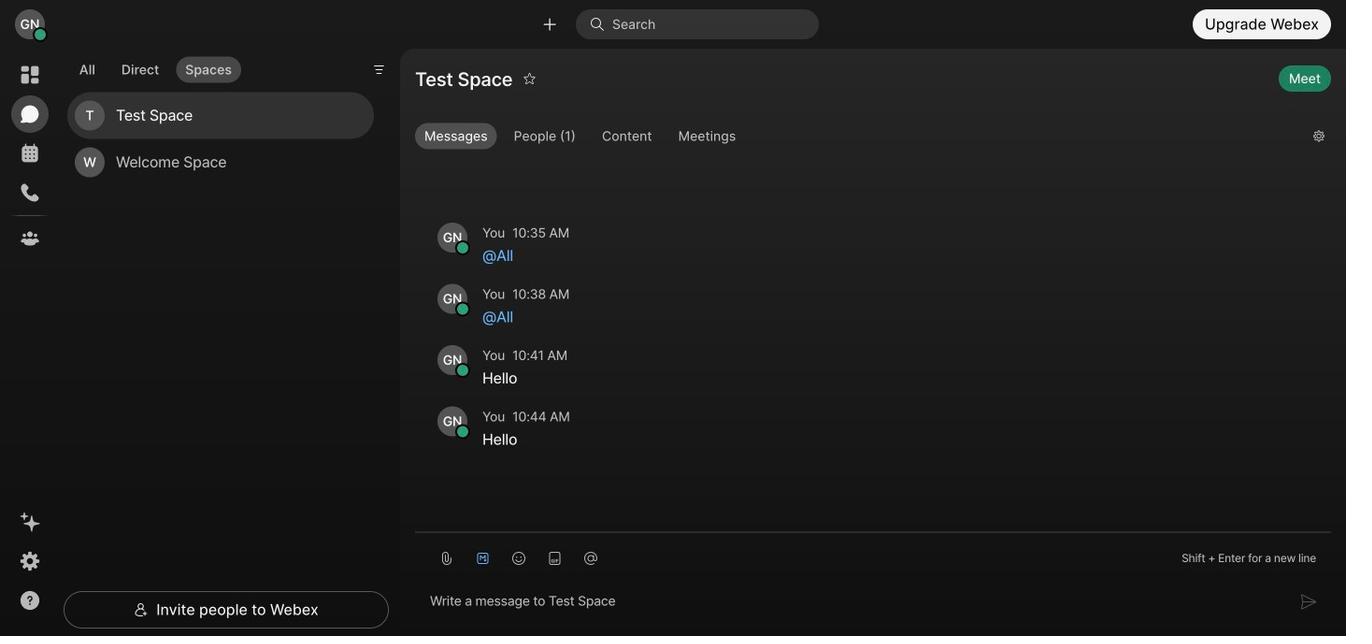 Task type: describe. For each thing, give the bounding box(es) containing it.
test space list item
[[67, 92, 374, 139]]

welcome space list item
[[67, 139, 374, 186]]

message composer toolbar element
[[415, 533, 1332, 576]]



Task type: vqa. For each thing, say whether or not it's contained in the screenshot.
You will be notified of all new messages in this space ICON
no



Task type: locate. For each thing, give the bounding box(es) containing it.
messages list
[[415, 170, 1332, 482]]

navigation
[[0, 49, 60, 636]]

group
[[415, 123, 1299, 153]]

webex tab list
[[11, 56, 49, 257]]

tab list
[[65, 45, 246, 88]]



